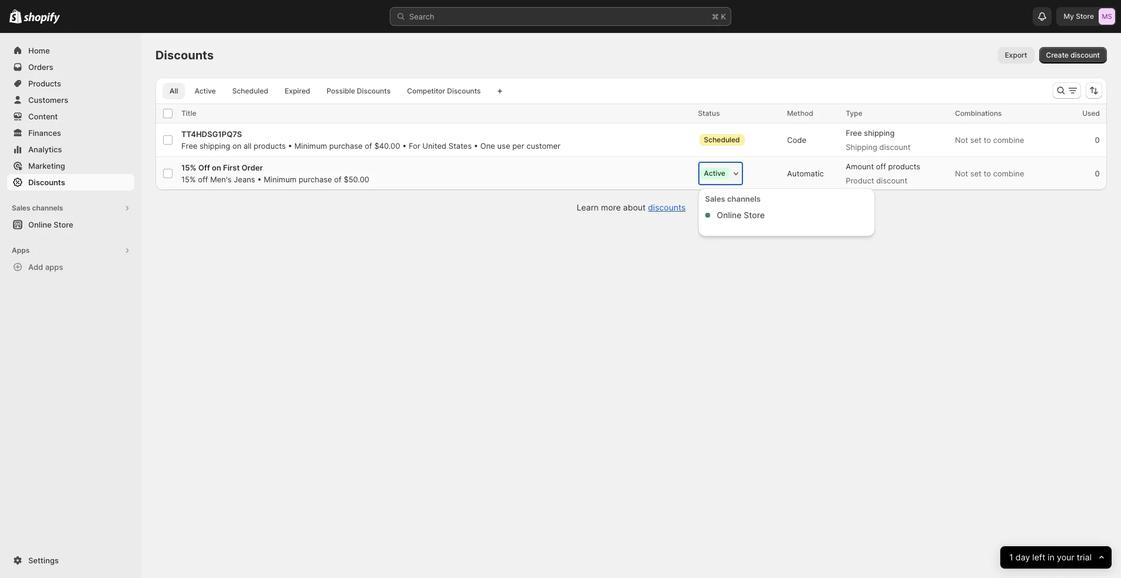 Task type: vqa. For each thing, say whether or not it's contained in the screenshot.
start
no



Task type: describe. For each thing, give the bounding box(es) containing it.
left
[[1032, 553, 1045, 563]]

men's
[[210, 175, 232, 184]]

possible discounts link
[[320, 83, 398, 100]]

united
[[423, 141, 446, 151]]

• inside 15% off on first order 15% off men's jeans • minimum purchase of $50.00
[[257, 175, 262, 184]]

home link
[[7, 42, 134, 59]]

products inside tt4hdsg1pq7s free shipping on all products • minimum purchase of $40.00 • for united states • one use per customer
[[254, 141, 286, 151]]

customer
[[526, 141, 560, 151]]

competitor
[[407, 87, 445, 95]]

1 horizontal spatial shopify image
[[24, 12, 60, 24]]

$40.00
[[374, 141, 400, 151]]

0 for free shipping shipping discount
[[1095, 135, 1100, 145]]

discounts link
[[7, 174, 134, 191]]

shipping inside tt4hdsg1pq7s free shipping on all products • minimum purchase of $40.00 • for united states • one use per customer
[[200, 141, 230, 151]]

discounts right competitor
[[447, 87, 481, 95]]

⌘ k
[[712, 12, 726, 21]]

minimum inside 15% off on first order 15% off men's jeans • minimum purchase of $50.00
[[264, 175, 296, 184]]

1 day left in your trial
[[1009, 553, 1092, 563]]

shipping
[[846, 142, 877, 152]]

on inside 15% off on first order 15% off men's jeans • minimum purchase of $50.00
[[212, 163, 221, 173]]

not set to combine for amount off products product discount
[[955, 169, 1024, 178]]

channels inside button
[[32, 204, 63, 213]]

sales channels inside button
[[12, 204, 63, 213]]

active link
[[187, 83, 223, 100]]

not for free shipping shipping discount
[[955, 135, 968, 145]]

⌘
[[712, 12, 719, 21]]

jeans
[[234, 175, 255, 184]]

expired
[[285, 87, 310, 95]]

combinations
[[955, 109, 1002, 118]]

states
[[449, 141, 472, 151]]

apps
[[45, 263, 63, 272]]

amount
[[846, 162, 874, 171]]

active button
[[698, 162, 743, 185]]

learn more about discounts
[[577, 203, 686, 213]]

on inside tt4hdsg1pq7s free shipping on all products • minimum purchase of $40.00 • for united states • one use per customer
[[232, 141, 241, 151]]

15% off on first order 15% off men's jeans • minimum purchase of $50.00
[[181, 163, 369, 184]]

not for amount off products product discount
[[955, 169, 968, 178]]

all
[[170, 87, 178, 95]]

purchase inside 15% off on first order 15% off men's jeans • minimum purchase of $50.00
[[299, 175, 332, 184]]

off inside 15% off on first order 15% off men's jeans • minimum purchase of $50.00
[[198, 175, 208, 184]]

discount inside the amount off products product discount
[[876, 176, 907, 185]]

my
[[1064, 12, 1074, 21]]

possible
[[327, 87, 355, 95]]

use
[[497, 141, 510, 151]]

create
[[1046, 51, 1069, 59]]

amount off products product discount
[[846, 162, 920, 185]]

of inside 15% off on first order 15% off men's jeans • minimum purchase of $50.00
[[334, 175, 342, 184]]

more
[[601, 203, 621, 213]]

1 day left in your trial button
[[1000, 547, 1112, 569]]

discounts right possible
[[357, 87, 391, 95]]

purchase inside tt4hdsg1pq7s free shipping on all products • minimum purchase of $40.00 • for united states • one use per customer
[[329, 141, 363, 151]]

0 horizontal spatial shopify image
[[9, 9, 22, 24]]

free inside tt4hdsg1pq7s free shipping on all products • minimum purchase of $40.00 • for united states • one use per customer
[[181, 141, 197, 151]]

off
[[198, 163, 210, 173]]

discount inside free shipping shipping discount
[[879, 142, 911, 152]]

to for free shipping shipping discount
[[984, 135, 991, 145]]

active inside "link"
[[195, 87, 216, 95]]

discounts up all
[[155, 48, 214, 62]]

competitor discounts link
[[400, 83, 488, 100]]

export
[[1005, 51, 1027, 59]]

store for my store
[[1076, 12, 1094, 21]]

minimum inside tt4hdsg1pq7s free shipping on all products • minimum purchase of $40.00 • for united states • one use per customer
[[294, 141, 327, 151]]

• up 15% off on first order 15% off men's jeans • minimum purchase of $50.00
[[288, 141, 292, 151]]

not set to combine for free shipping shipping discount
[[955, 135, 1024, 145]]

0 for amount off products product discount
[[1095, 169, 1100, 178]]

sales channels button
[[7, 200, 134, 217]]

my store
[[1064, 12, 1094, 21]]

tab list containing all
[[160, 82, 490, 100]]

online store
[[717, 210, 765, 220]]

product
[[846, 176, 874, 185]]

to for amount off products product discount
[[984, 169, 991, 178]]

1 horizontal spatial sales
[[705, 194, 725, 204]]

settings
[[28, 556, 59, 566]]

free shipping shipping discount
[[846, 128, 911, 152]]

tt4hdsg1pq7s
[[181, 130, 242, 139]]

shipping inside free shipping shipping discount
[[864, 128, 895, 138]]

used button
[[1082, 108, 1112, 120]]

sales inside button
[[12, 204, 30, 213]]

code
[[787, 135, 806, 145]]

order
[[242, 163, 263, 173]]

free inside free shipping shipping discount
[[846, 128, 862, 138]]

competitor discounts
[[407, 87, 481, 95]]



Task type: locate. For each thing, give the bounding box(es) containing it.
active
[[195, 87, 216, 95], [704, 169, 725, 178]]

for
[[409, 141, 420, 151]]

minimum up 15% off on first order 15% off men's jeans • minimum purchase of $50.00
[[294, 141, 327, 151]]

store right online
[[744, 210, 765, 220]]

• down order
[[257, 175, 262, 184]]

set
[[970, 135, 982, 145], [970, 169, 982, 178]]

discount
[[1071, 51, 1100, 59], [879, 142, 911, 152], [876, 176, 907, 185]]

store
[[1076, 12, 1094, 21], [744, 210, 765, 220]]

0 vertical spatial shipping
[[864, 128, 895, 138]]

settings link
[[7, 553, 134, 569]]

set for free shipping shipping discount
[[970, 135, 982, 145]]

title
[[181, 109, 196, 118]]

0 vertical spatial set
[[970, 135, 982, 145]]

discounts link
[[648, 203, 686, 213]]

combine for amount off products product discount
[[993, 169, 1024, 178]]

sales channels up online
[[705, 194, 761, 204]]

1 horizontal spatial free
[[846, 128, 862, 138]]

export button
[[998, 47, 1034, 64]]

1 vertical spatial combine
[[993, 169, 1024, 178]]

0 vertical spatial products
[[254, 141, 286, 151]]

1 vertical spatial 0
[[1095, 169, 1100, 178]]

0 vertical spatial 0
[[1095, 135, 1100, 145]]

0 horizontal spatial on
[[212, 163, 221, 173]]

discount up the amount off products product discount in the top of the page
[[879, 142, 911, 152]]

0 horizontal spatial free
[[181, 141, 197, 151]]

home
[[28, 46, 50, 55]]

active up online
[[704, 169, 725, 178]]

on left 'all'
[[232, 141, 241, 151]]

0 vertical spatial discount
[[1071, 51, 1100, 59]]

on right off
[[212, 163, 221, 173]]

discount right create
[[1071, 51, 1100, 59]]

1 vertical spatial free
[[181, 141, 197, 151]]

purchase left the $50.00
[[299, 175, 332, 184]]

method
[[787, 109, 813, 118]]

0 vertical spatial not set to combine
[[955, 135, 1024, 145]]

2 not from the top
[[955, 169, 968, 178]]

title button
[[181, 108, 208, 120]]

0 vertical spatial free
[[846, 128, 862, 138]]

off inside the amount off products product discount
[[876, 162, 886, 171]]

2 to from the top
[[984, 169, 991, 178]]

0 horizontal spatial products
[[254, 141, 286, 151]]

0 horizontal spatial of
[[334, 175, 342, 184]]

0 horizontal spatial active
[[195, 87, 216, 95]]

0
[[1095, 135, 1100, 145], [1095, 169, 1100, 178]]

shipping up shipping
[[864, 128, 895, 138]]

1 vertical spatial of
[[334, 175, 342, 184]]

apps button
[[7, 243, 134, 259]]

expired link
[[278, 83, 317, 100]]

automatic
[[787, 169, 824, 178]]

channels down discounts link
[[32, 204, 63, 213]]

1 horizontal spatial active
[[704, 169, 725, 178]]

0 horizontal spatial off
[[198, 175, 208, 184]]

tt4hdsg1pq7s free shipping on all products • minimum purchase of $40.00 • for united states • one use per customer
[[181, 130, 560, 151]]

create discount
[[1046, 51, 1100, 59]]

0 horizontal spatial store
[[744, 210, 765, 220]]

1 combine from the top
[[993, 135, 1024, 145]]

1 vertical spatial shipping
[[200, 141, 230, 151]]

2 not set to combine from the top
[[955, 169, 1024, 178]]

products
[[254, 141, 286, 151], [888, 162, 920, 171]]

off right amount
[[876, 162, 886, 171]]

0 vertical spatial to
[[984, 135, 991, 145]]

1 horizontal spatial products
[[888, 162, 920, 171]]

0 horizontal spatial sales
[[12, 204, 30, 213]]

1 vertical spatial store
[[744, 210, 765, 220]]

of left $40.00
[[365, 141, 372, 151]]

scheduled link
[[225, 83, 275, 100]]

combine for free shipping shipping discount
[[993, 135, 1024, 145]]

on
[[232, 141, 241, 151], [212, 163, 221, 173]]

apps
[[12, 246, 30, 255]]

1 vertical spatial to
[[984, 169, 991, 178]]

1 set from the top
[[970, 135, 982, 145]]

0 vertical spatial store
[[1076, 12, 1094, 21]]

•
[[288, 141, 292, 151], [402, 141, 407, 151], [474, 141, 478, 151], [257, 175, 262, 184]]

0 horizontal spatial shipping
[[200, 141, 230, 151]]

in
[[1048, 553, 1054, 563]]

products inside the amount off products product discount
[[888, 162, 920, 171]]

purchase up the $50.00
[[329, 141, 363, 151]]

off down off
[[198, 175, 208, 184]]

1 vertical spatial purchase
[[299, 175, 332, 184]]

k
[[721, 12, 726, 21]]

sales up online
[[705, 194, 725, 204]]

2 set from the top
[[970, 169, 982, 178]]

$50.00
[[344, 175, 369, 184]]

15%
[[181, 163, 196, 173], [181, 175, 196, 184]]

set for amount off products product discount
[[970, 169, 982, 178]]

purchase
[[329, 141, 363, 151], [299, 175, 332, 184]]

status
[[698, 109, 720, 118]]

per
[[512, 141, 524, 151]]

1 vertical spatial minimum
[[264, 175, 296, 184]]

add
[[28, 263, 43, 272]]

one
[[480, 141, 495, 151]]

0 vertical spatial not
[[955, 135, 968, 145]]

1 vertical spatial set
[[970, 169, 982, 178]]

1 horizontal spatial off
[[876, 162, 886, 171]]

type
[[846, 109, 862, 118]]

2 0 from the top
[[1095, 169, 1100, 178]]

2 vertical spatial discount
[[876, 176, 907, 185]]

products right 'all'
[[254, 141, 286, 151]]

sales up the apps
[[12, 204, 30, 213]]

minimum
[[294, 141, 327, 151], [264, 175, 296, 184]]

about
[[623, 203, 646, 213]]

not
[[955, 135, 968, 145], [955, 169, 968, 178]]

day
[[1015, 553, 1030, 563]]

1 vertical spatial off
[[198, 175, 208, 184]]

sales channels down discounts link
[[12, 204, 63, 213]]

1 15% from the top
[[181, 163, 196, 173]]

1 horizontal spatial on
[[232, 141, 241, 151]]

1
[[1009, 553, 1013, 563]]

0 vertical spatial active
[[195, 87, 216, 95]]

of left the $50.00
[[334, 175, 342, 184]]

active up the title button
[[195, 87, 216, 95]]

1 horizontal spatial shipping
[[864, 128, 895, 138]]

discounts up sales channels button
[[28, 178, 65, 187]]

0 vertical spatial of
[[365, 141, 372, 151]]

• left one
[[474, 141, 478, 151]]

first
[[223, 163, 240, 173]]

0 vertical spatial 15%
[[181, 163, 196, 173]]

1 horizontal spatial of
[[365, 141, 372, 151]]

minimum right jeans
[[264, 175, 296, 184]]

discounts
[[155, 48, 214, 62], [357, 87, 391, 95], [447, 87, 481, 95], [28, 178, 65, 187]]

1 horizontal spatial store
[[1076, 12, 1094, 21]]

1 vertical spatial discount
[[879, 142, 911, 152]]

to
[[984, 135, 991, 145], [984, 169, 991, 178]]

0 vertical spatial combine
[[993, 135, 1024, 145]]

scheduled
[[232, 87, 268, 95]]

1 vertical spatial products
[[888, 162, 920, 171]]

1 not set to combine from the top
[[955, 135, 1024, 145]]

my store image
[[1099, 8, 1115, 25]]

1 to from the top
[[984, 135, 991, 145]]

1 vertical spatial not
[[955, 169, 968, 178]]

your
[[1057, 553, 1074, 563]]

not set to combine
[[955, 135, 1024, 145], [955, 169, 1024, 178]]

of
[[365, 141, 372, 151], [334, 175, 342, 184]]

create discount button
[[1039, 47, 1107, 64]]

free
[[846, 128, 862, 138], [181, 141, 197, 151]]

discount right product
[[876, 176, 907, 185]]

sales channels
[[705, 194, 761, 204], [12, 204, 63, 213]]

active inside dropdown button
[[704, 169, 725, 178]]

1 not from the top
[[955, 135, 968, 145]]

discount inside create discount button
[[1071, 51, 1100, 59]]

2 combine from the top
[[993, 169, 1024, 178]]

15% left off
[[181, 163, 196, 173]]

0 vertical spatial minimum
[[294, 141, 327, 151]]

• left for
[[402, 141, 407, 151]]

0 horizontal spatial channels
[[32, 204, 63, 213]]

tab list
[[160, 82, 490, 100]]

trial
[[1077, 553, 1092, 563]]

0 horizontal spatial sales channels
[[12, 204, 63, 213]]

15% left men's
[[181, 175, 196, 184]]

online
[[717, 210, 742, 220]]

store for online store
[[744, 210, 765, 220]]

used
[[1082, 109, 1100, 118]]

channels
[[727, 194, 761, 204], [32, 204, 63, 213]]

2 15% from the top
[[181, 175, 196, 184]]

1 vertical spatial not set to combine
[[955, 169, 1024, 178]]

0 vertical spatial purchase
[[329, 141, 363, 151]]

shipping down tt4hdsg1pq7s
[[200, 141, 230, 151]]

free down tt4hdsg1pq7s
[[181, 141, 197, 151]]

1 0 from the top
[[1095, 135, 1100, 145]]

of inside tt4hdsg1pq7s free shipping on all products • minimum purchase of $40.00 • for united states • one use per customer
[[365, 141, 372, 151]]

search
[[409, 12, 434, 21]]

all
[[244, 141, 252, 151]]

add apps
[[28, 263, 63, 272]]

1 horizontal spatial channels
[[727, 194, 761, 204]]

channels up "online store"
[[727, 194, 761, 204]]

discounts
[[648, 203, 686, 213]]

all button
[[163, 83, 185, 100]]

free up shipping
[[846, 128, 862, 138]]

possible discounts
[[327, 87, 391, 95]]

shopify image
[[9, 9, 22, 24], [24, 12, 60, 24]]

products down free shipping shipping discount
[[888, 162, 920, 171]]

add apps button
[[7, 259, 134, 276]]

store right my
[[1076, 12, 1094, 21]]

1 vertical spatial 15%
[[181, 175, 196, 184]]

0 vertical spatial off
[[876, 162, 886, 171]]

0 vertical spatial on
[[232, 141, 241, 151]]

shipping
[[864, 128, 895, 138], [200, 141, 230, 151]]

learn
[[577, 203, 599, 213]]

1 horizontal spatial sales channels
[[705, 194, 761, 204]]

1 vertical spatial active
[[704, 169, 725, 178]]

1 vertical spatial on
[[212, 163, 221, 173]]



